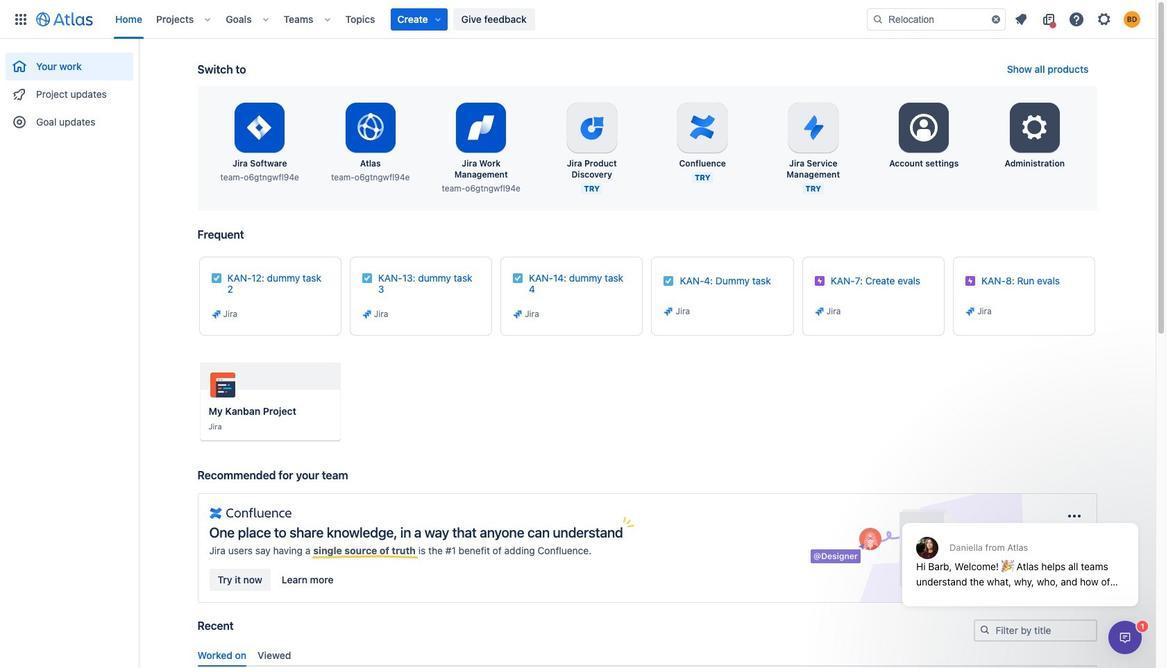 Task type: locate. For each thing, give the bounding box(es) containing it.
1 vertical spatial settings image
[[907, 111, 941, 144]]

0 horizontal spatial jira image
[[211, 309, 222, 320]]

0 vertical spatial settings image
[[1096, 11, 1113, 27]]

Filter by title field
[[975, 621, 1096, 641]]

None search field
[[867, 8, 1006, 30]]

dialog
[[895, 489, 1145, 617], [1109, 621, 1142, 655]]

1 horizontal spatial settings image
[[1096, 11, 1113, 27]]

settings image
[[1096, 11, 1113, 27], [907, 111, 941, 144]]

jira image
[[965, 306, 976, 317], [211, 309, 222, 320], [512, 309, 523, 320]]

Search field
[[867, 8, 1006, 30]]

tab list
[[192, 644, 1103, 667]]

jira image
[[663, 306, 674, 317], [663, 306, 674, 317], [814, 306, 825, 317], [814, 306, 825, 317], [965, 306, 976, 317], [211, 309, 222, 320], [362, 309, 373, 320], [362, 309, 373, 320], [512, 309, 523, 320]]

0 horizontal spatial settings image
[[907, 111, 941, 144]]

confluence image
[[209, 505, 292, 522], [209, 505, 292, 522]]

clear search session image
[[991, 14, 1002, 25]]

settings image
[[1018, 111, 1051, 144]]

group
[[6, 39, 133, 140]]

banner
[[0, 0, 1156, 39]]

search image
[[979, 625, 990, 636]]

search image
[[873, 14, 884, 25]]

2 horizontal spatial jira image
[[965, 306, 976, 317]]



Task type: vqa. For each thing, say whether or not it's contained in the screenshot.
seventh More icon from the top of the page
no



Task type: describe. For each thing, give the bounding box(es) containing it.
help image
[[1068, 11, 1085, 27]]

top element
[[8, 0, 867, 39]]

0 vertical spatial dialog
[[895, 489, 1145, 617]]

cross-flow recommendation banner element
[[197, 469, 1097, 620]]

1 vertical spatial dialog
[[1109, 621, 1142, 655]]

switch to... image
[[12, 11, 29, 27]]

1 horizontal spatial jira image
[[512, 309, 523, 320]]

notifications image
[[1013, 11, 1029, 27]]

account image
[[1124, 11, 1140, 27]]



